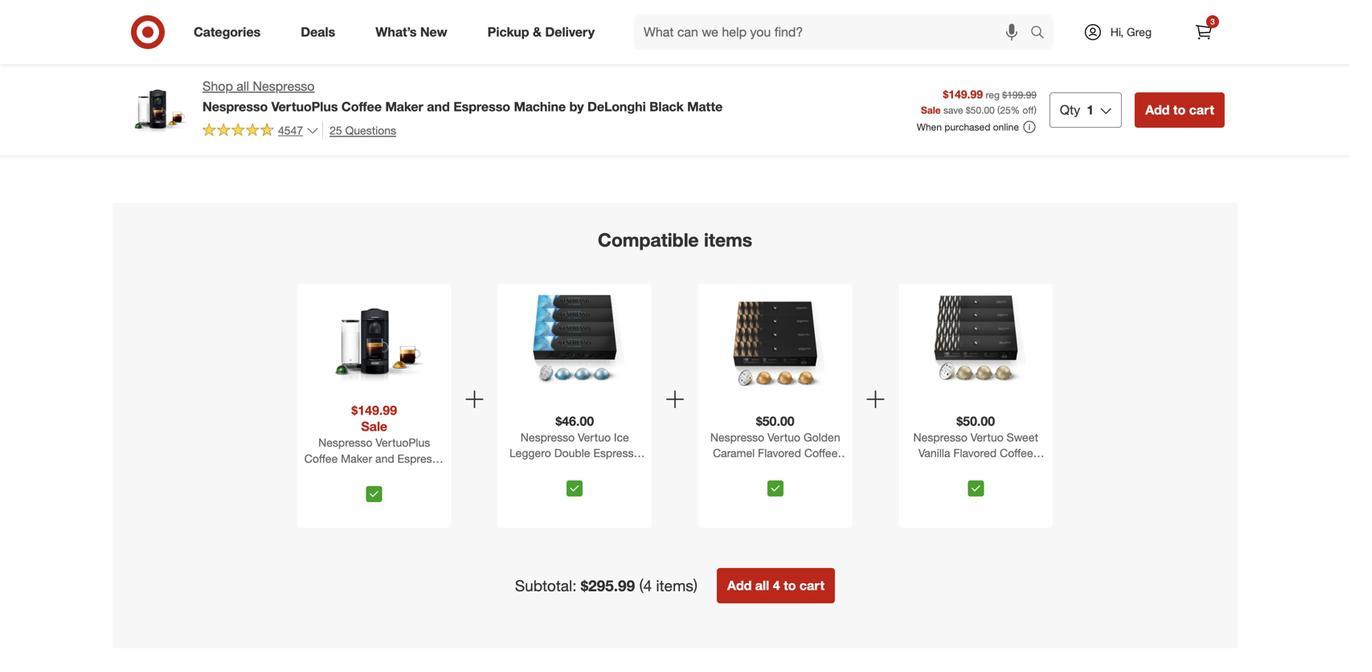 Task type: vqa. For each thing, say whether or not it's contained in the screenshot.
$134.96
yes



Task type: locate. For each thing, give the bounding box(es) containing it.
2 horizontal spatial 40ct
[[965, 478, 987, 493]]

40ct inside $50.00 nespresso vertuo golden caramel flavored coffee capsules medium roast - 40ct
[[764, 478, 787, 493]]

40ct for $50.00 nespresso vertuo sweet vanilla flavored coffee capsules medium roast - 40ct
[[965, 478, 987, 493]]

$179.99
[[1119, 12, 1159, 26], [480, 26, 514, 38], [972, 26, 1006, 38]]

roast down ice
[[605, 462, 634, 476]]

40ct inside "$46.00 nespresso vertuo ice leggero double espresso capsules, medium roast - 40ct"
[[564, 478, 586, 493]]

2 capsules from the left
[[911, 462, 957, 476]]

vertuo down the $46.00
[[578, 430, 611, 444]]

1 horizontal spatial by
[[570, 99, 584, 114]]

- inside "$46.00 nespresso vertuo ice leggero double espresso capsules, medium roast - 40ct"
[[637, 462, 642, 476]]

0 horizontal spatial machine
[[304, 468, 347, 482]]

machine
[[514, 99, 566, 114], [304, 468, 347, 482]]

flavored right vanilla on the right of the page
[[954, 446, 997, 460]]

1 vertical spatial vertuoplus
[[376, 436, 430, 450]]

roast for $50.00 nespresso vertuo sweet vanilla flavored coffee capsules medium roast - 40ct
[[1005, 462, 1034, 476]]

hi, greg
[[1111, 25, 1152, 39]]

compatible
[[598, 229, 699, 251]]

vertuo inside the $186.75 reg $249.99 sale nespresso vertuo plus deluxe espresso and coffee maker bundle
[[684, 38, 717, 52]]

1 $50.00 from the left
[[756, 413, 795, 429]]

reg inside $99.00 reg $129.99
[[299, 26, 313, 38]]

capsules inside $50.00 nespresso vertuo golden caramel flavored coffee capsules medium roast - 40ct
[[710, 462, 757, 476]]

reg inside $172.46 reg $229.99 sale
[[135, 26, 149, 38]]

nespresso vertuo golden caramel flavored coffee capsules medium roast - 40ct image
[[721, 287, 830, 396]]

0 vertical spatial by
[[570, 99, 584, 114]]

1 horizontal spatial matte
[[687, 99, 723, 114]]

vertuo left the golden
[[768, 430, 801, 444]]

black
[[650, 99, 684, 114], [417, 468, 445, 482]]

25
[[1000, 104, 1011, 116], [330, 123, 342, 137]]

flavored right caramel
[[758, 446, 801, 460]]

delivery
[[545, 24, 595, 40]]

1 horizontal spatial medium
[[760, 462, 801, 476]]

1 horizontal spatial all
[[755, 578, 769, 594]]

vertuo left 'sweet'
[[971, 430, 1004, 444]]

3 - from the left
[[1037, 462, 1041, 476]]

$50.00 up the nespresso vertuo sweet vanilla flavored coffee capsules medium roast - 40ct link
[[957, 413, 995, 429]]

1 flavored from the left
[[758, 446, 801, 460]]

flavored for $50.00 nespresso vertuo golden caramel flavored coffee capsules medium roast - 40ct
[[758, 446, 801, 460]]

$164.96
[[791, 12, 831, 26]]

1 roast from the left
[[605, 462, 634, 476]]

cart up 25 questions link
[[339, 84, 358, 96]]

0 horizontal spatial $179.99
[[480, 26, 514, 38]]

None checkbox
[[767, 481, 784, 497], [968, 481, 984, 497], [767, 481, 784, 497], [968, 481, 984, 497]]

1 horizontal spatial roast
[[804, 462, 833, 476]]

roast down 'sweet'
[[1005, 462, 1034, 476]]

$149.99 for sale
[[352, 403, 397, 418]]

reg up (
[[986, 89, 1000, 101]]

2 flavored from the left
[[954, 446, 997, 460]]

cart down frother
[[1159, 84, 1178, 96]]

sale
[[189, 26, 208, 38], [517, 26, 536, 38], [681, 26, 700, 38], [1009, 26, 1027, 38], [921, 104, 941, 116], [361, 419, 388, 434]]

3 link
[[1186, 14, 1222, 50]]

1 horizontal spatial 25
[[1000, 104, 1011, 116]]

$50.00 for $50.00 nespresso vertuo golden caramel flavored coffee capsules medium roast - 40ct
[[756, 413, 795, 429]]

$50.00 inside $50.00 nespresso vertuo golden caramel flavored coffee capsules medium roast - 40ct
[[756, 413, 795, 429]]

0 horizontal spatial 40ct
[[564, 478, 586, 493]]

1 40ct from the left
[[564, 478, 586, 493]]

0 horizontal spatial $149.99
[[352, 403, 397, 418]]

1 horizontal spatial $50.00
[[957, 413, 995, 429]]

40ct inside $50.00 nespresso vertuo sweet vanilla flavored coffee capsules medium roast - 40ct
[[965, 478, 987, 493]]

flavored inside $50.00 nespresso vertuo sweet vanilla flavored coffee capsules medium roast - 40ct
[[954, 446, 997, 460]]

vertuo left 3
[[1176, 26, 1209, 40]]

1 horizontal spatial 40ct
[[764, 478, 787, 493]]

sale inside the $186.75 reg $249.99 sale nespresso vertuo plus deluxe espresso and coffee maker bundle
[[681, 26, 700, 38]]

nespresso inside "$46.00 nespresso vertuo ice leggero double espresso capsules, medium roast - 40ct"
[[521, 430, 575, 444]]

all right shop
[[237, 78, 249, 94]]

reg left $249.99
[[627, 26, 641, 38]]

0 horizontal spatial by
[[350, 468, 362, 482]]

and
[[715, 52, 734, 66], [1119, 54, 1138, 68], [427, 99, 450, 114], [375, 452, 394, 466]]

reg right plus
[[791, 26, 805, 38]]

2 - from the left
[[837, 462, 841, 476]]

coffee inside $50.00 nespresso vertuo golden caramel flavored coffee capsules medium roast - 40ct
[[804, 446, 838, 460]]

all left 4
[[755, 578, 769, 594]]

add down the milk
[[1126, 84, 1144, 96]]

0 horizontal spatial $50.00
[[756, 413, 795, 429]]

&
[[533, 24, 542, 40]]

roast
[[605, 462, 634, 476], [804, 462, 833, 476], [1005, 462, 1034, 476]]

capsules
[[710, 462, 757, 476], [911, 462, 957, 476]]

add to cart button up 25 questions link
[[299, 78, 365, 103]]

vertuo
[[1176, 26, 1209, 40], [684, 38, 717, 52], [578, 430, 611, 444], [768, 430, 801, 444], [971, 430, 1004, 444]]

espresso inside $149.99 sale nespresso vertuoplus coffee maker and espresso machine by delonghi black matte
[[398, 452, 444, 466]]

$50.00
[[756, 413, 795, 429], [957, 413, 995, 429]]

- inside $50.00 nespresso vertuo sweet vanilla flavored coffee capsules medium roast - 40ct
[[1037, 462, 1041, 476]]

0 horizontal spatial all
[[237, 78, 249, 94]]

add to cart left shop
[[142, 84, 194, 96]]

to
[[163, 84, 173, 96], [327, 84, 336, 96], [983, 84, 992, 96], [1147, 84, 1156, 96], [1174, 102, 1186, 118], [784, 578, 796, 594]]

- inside $50.00 nespresso vertuo golden caramel flavored coffee capsules medium roast - 40ct
[[837, 462, 841, 476]]

2 40ct from the left
[[764, 478, 787, 493]]

2 horizontal spatial $179.99
[[1119, 12, 1159, 26]]

add inside button
[[727, 578, 752, 594]]

plus
[[720, 38, 742, 52]]

3 40ct from the left
[[965, 478, 987, 493]]

medium inside "$46.00 nespresso vertuo ice leggero double espresso capsules, medium roast - 40ct"
[[561, 462, 602, 476]]

0 horizontal spatial black
[[417, 468, 445, 482]]

0 horizontal spatial -
[[637, 462, 642, 476]]

nespresso inside the $186.75 reg $249.99 sale nespresso vertuo plus deluxe espresso and coffee maker bundle
[[627, 38, 681, 52]]

$149.99 up $
[[943, 87, 983, 101]]

$50.00 up 'nespresso vertuo golden caramel flavored coffee capsules medium roast - 40ct' link at the bottom right of the page
[[756, 413, 795, 429]]

$149.99 reg $199.99 sale save $ 50.00 ( 25 % off )
[[921, 87, 1037, 116]]

nespresso
[[1119, 26, 1173, 40], [627, 38, 681, 52], [253, 78, 315, 94], [203, 99, 268, 114], [521, 430, 575, 444], [710, 430, 765, 444], [914, 430, 968, 444], [318, 436, 373, 450]]

2 horizontal spatial roast
[[1005, 462, 1034, 476]]

roast inside "$46.00 nespresso vertuo ice leggero double espresso capsules, medium roast - 40ct"
[[605, 462, 634, 476]]

$179.99 inside $134.96 $179.99 sale
[[972, 26, 1006, 38]]

1 vertical spatial black
[[417, 468, 445, 482]]

1 capsules from the left
[[710, 462, 757, 476]]

maker
[[1178, 54, 1209, 68], [385, 99, 423, 114], [341, 452, 372, 466]]

2 horizontal spatial maker
[[1178, 54, 1209, 68]]

1 vertical spatial delonghi
[[365, 468, 413, 482]]

vertuo inside the $179.99 nespresso vertuo pop+ combination espresso and coffee maker with milk frother add to cart
[[1176, 26, 1209, 40]]

25 questions link
[[322, 121, 396, 140]]

all for shop
[[237, 78, 249, 94]]

cart left shop
[[175, 84, 194, 96]]

1 vertical spatial by
[[350, 468, 362, 482]]

add to cart button left shop
[[135, 78, 201, 103]]

None checkbox
[[567, 481, 583, 497], [366, 486, 382, 502], [567, 481, 583, 497], [366, 486, 382, 502]]

$149.99 inside $149.99 reg $199.99 sale save $ 50.00 ( 25 % off )
[[943, 87, 983, 101]]

1 vertical spatial 25
[[330, 123, 342, 137]]

$134.96
[[955, 12, 995, 26]]

1 vertical spatial machine
[[304, 468, 347, 482]]

matte inside $149.99 sale nespresso vertuoplus coffee maker and espresso machine by delonghi black matte
[[360, 484, 389, 498]]

add
[[142, 84, 161, 96], [306, 84, 325, 96], [962, 84, 980, 96], [1126, 84, 1144, 96], [1146, 102, 1170, 118], [727, 578, 752, 594]]

add to cart for $134.96
[[962, 84, 1014, 96]]

0 horizontal spatial 25
[[330, 123, 342, 137]]

$179.99 nespresso vertuo pop+ combination espresso and coffee maker with milk frother add to cart
[[1119, 12, 1239, 96]]

sale inside $134.25 $179.99 sale
[[517, 26, 536, 38]]

vertuo inside $50.00 nespresso vertuo sweet vanilla flavored coffee capsules medium roast - 40ct
[[971, 430, 1004, 444]]

search button
[[1023, 14, 1062, 53]]

double
[[554, 446, 590, 460]]

reg inside $164.96 reg
[[791, 26, 805, 38]]

nespresso inside $50.00 nespresso vertuo sweet vanilla flavored coffee capsules medium roast - 40ct
[[914, 430, 968, 444]]

2 $50.00 from the left
[[957, 413, 995, 429]]

vertuoplus
[[272, 99, 338, 114], [376, 436, 430, 450]]

qty
[[1060, 102, 1081, 118]]

$50.00 nespresso vertuo golden caramel flavored coffee capsules medium roast - 40ct
[[710, 413, 841, 493]]

$149.99 inside $149.99 sale nespresso vertuoplus coffee maker and espresso machine by delonghi black matte
[[352, 403, 397, 418]]

$179.99 left search
[[972, 26, 1006, 38]]

capsules down caramel
[[710, 462, 757, 476]]

reg left $129.99
[[299, 26, 313, 38]]

add to cart button up 50.00
[[955, 78, 1021, 103]]

vertuo left plus
[[684, 38, 717, 52]]

roast inside $50.00 nespresso vertuo sweet vanilla flavored coffee capsules medium roast - 40ct
[[1005, 462, 1034, 476]]

cart up (
[[995, 84, 1014, 96]]

$149.99 up nespresso vertuoplus coffee maker and espresso machine by delonghi black matte link
[[352, 403, 397, 418]]

0 horizontal spatial capsules
[[710, 462, 757, 476]]

medium inside $50.00 nespresso vertuo golden caramel flavored coffee capsules medium roast - 40ct
[[760, 462, 801, 476]]

cart right 4
[[800, 578, 825, 594]]

1 medium from the left
[[561, 462, 602, 476]]

reg left $229.99
[[135, 26, 149, 38]]

0 vertical spatial machine
[[514, 99, 566, 114]]

vertuo inside "$46.00 nespresso vertuo ice leggero double espresso capsules, medium roast - 40ct"
[[578, 430, 611, 444]]

questions
[[345, 123, 396, 137]]

$179.99 for $134.25
[[480, 26, 514, 38]]

vertuo inside $50.00 nespresso vertuo golden caramel flavored coffee capsules medium roast - 40ct
[[768, 430, 801, 444]]

1 horizontal spatial $179.99
[[972, 26, 1006, 38]]

1 horizontal spatial black
[[650, 99, 684, 114]]

all inside button
[[755, 578, 769, 594]]

machine inside $149.99 sale nespresso vertuoplus coffee maker and espresso machine by delonghi black matte
[[304, 468, 347, 482]]

$229.99
[[152, 26, 186, 38]]

1 vertical spatial all
[[755, 578, 769, 594]]

espresso
[[1186, 40, 1233, 54], [665, 52, 711, 66], [454, 99, 510, 114], [594, 446, 640, 460], [398, 452, 444, 466]]

add to cart button for $172.46
[[135, 78, 201, 103]]

$50.00 inside $50.00 nespresso vertuo sweet vanilla flavored coffee capsules medium roast - 40ct
[[957, 413, 995, 429]]

roast for $50.00 nespresso vertuo golden caramel flavored coffee capsules medium roast - 40ct
[[804, 462, 833, 476]]

$149.99
[[943, 87, 983, 101], [352, 403, 397, 418]]

1 horizontal spatial flavored
[[954, 446, 997, 460]]

add down deals
[[306, 84, 325, 96]]

1 vertical spatial maker
[[385, 99, 423, 114]]

25 up online
[[1000, 104, 1011, 116]]

all inside shop all nespresso nespresso vertuoplus coffee maker and espresso machine by delonghi black matte
[[237, 78, 249, 94]]

2 horizontal spatial medium
[[961, 462, 1002, 476]]

sale inside $149.99 sale nespresso vertuoplus coffee maker and espresso machine by delonghi black matte
[[361, 419, 388, 434]]

0 vertical spatial $149.99
[[943, 87, 983, 101]]

0 vertical spatial all
[[237, 78, 249, 94]]

0 vertical spatial matte
[[687, 99, 723, 114]]

1 horizontal spatial -
[[837, 462, 841, 476]]

reg for $149.99
[[986, 89, 1000, 101]]

cart for add to cart button corresponding to $134.96
[[995, 84, 1014, 96]]

0 vertical spatial black
[[650, 99, 684, 114]]

frother
[[1143, 68, 1179, 82]]

0 horizontal spatial vertuoplus
[[272, 99, 338, 114]]

1 horizontal spatial $149.99
[[943, 87, 983, 101]]

bundle
[[698, 66, 733, 80]]

nespresso vertuo sweet vanilla flavored coffee capsules medium roast - 40ct image
[[922, 287, 1031, 396]]

roast for $46.00 nespresso vertuo ice leggero double espresso capsules, medium roast - 40ct
[[605, 462, 634, 476]]

caramel
[[713, 446, 755, 460]]

1 horizontal spatial maker
[[385, 99, 423, 114]]

0 horizontal spatial matte
[[360, 484, 389, 498]]

to inside button
[[784, 578, 796, 594]]

vertuo for $50.00 nespresso vertuo golden caramel flavored coffee capsules medium roast - 40ct
[[768, 430, 801, 444]]

machine inside shop all nespresso nespresso vertuoplus coffee maker and espresso machine by delonghi black matte
[[514, 99, 566, 114]]

delonghi inside $149.99 sale nespresso vertuoplus coffee maker and espresso machine by delonghi black matte
[[365, 468, 413, 482]]

subtotal:
[[515, 577, 577, 595]]

all
[[237, 78, 249, 94], [755, 578, 769, 594]]

0 vertical spatial vertuoplus
[[272, 99, 338, 114]]

$199.99
[[1003, 89, 1037, 101]]

matte
[[687, 99, 723, 114], [360, 484, 389, 498]]

2 horizontal spatial -
[[1037, 462, 1041, 476]]

1 horizontal spatial machine
[[514, 99, 566, 114]]

combination
[[1119, 40, 1183, 54]]

delonghi inside shop all nespresso nespresso vertuoplus coffee maker and espresso machine by delonghi black matte
[[588, 99, 646, 114]]

deals link
[[287, 14, 355, 50]]

nespresso inside $50.00 nespresso vertuo golden caramel flavored coffee capsules medium roast - 40ct
[[710, 430, 765, 444]]

maker inside shop all nespresso nespresso vertuoplus coffee maker and espresso machine by delonghi black matte
[[385, 99, 423, 114]]

save
[[944, 104, 963, 116]]

$179.99 left &
[[480, 26, 514, 38]]

1 vertical spatial matte
[[360, 484, 389, 498]]

reg
[[135, 26, 149, 38], [299, 26, 313, 38], [627, 26, 641, 38], [791, 26, 805, 38], [986, 89, 1000, 101]]

new
[[420, 24, 447, 40]]

- for $50.00 nespresso vertuo sweet vanilla flavored coffee capsules medium roast - 40ct
[[1037, 462, 1041, 476]]

1 - from the left
[[637, 462, 642, 476]]

0 horizontal spatial roast
[[605, 462, 634, 476]]

2 roast from the left
[[804, 462, 833, 476]]

0 vertical spatial maker
[[1178, 54, 1209, 68]]

flavored inside $50.00 nespresso vertuo golden caramel flavored coffee capsules medium roast - 40ct
[[758, 446, 801, 460]]

1 horizontal spatial vertuoplus
[[376, 436, 430, 450]]

40ct
[[564, 478, 586, 493], [764, 478, 787, 493], [965, 478, 987, 493]]

add inside the $179.99 nespresso vertuo pop+ combination espresso and coffee maker with milk frother add to cart
[[1126, 84, 1144, 96]]

0 vertical spatial 25
[[1000, 104, 1011, 116]]

roast inside $50.00 nespresso vertuo golden caramel flavored coffee capsules medium roast - 40ct
[[804, 462, 833, 476]]

add to cart button for $134.96
[[955, 78, 1021, 103]]

2 medium from the left
[[760, 462, 801, 476]]

0 horizontal spatial maker
[[341, 452, 372, 466]]

nespresso vertuo sweet vanilla flavored coffee capsules medium roast - 40ct link
[[902, 429, 1050, 493]]

2 vertical spatial maker
[[341, 452, 372, 466]]

maker inside $149.99 sale nespresso vertuoplus coffee maker and espresso machine by delonghi black matte
[[341, 452, 372, 466]]

cart for add to cart button under frother
[[1189, 102, 1215, 118]]

0 horizontal spatial medium
[[561, 462, 602, 476]]

3 medium from the left
[[961, 462, 1002, 476]]

pickup & delivery link
[[474, 14, 615, 50]]

capsules down vanilla on the right of the page
[[911, 462, 957, 476]]

$186.75 reg $249.99 sale nespresso vertuo plus deluxe espresso and coffee maker bundle
[[627, 12, 742, 80]]

0 vertical spatial delonghi
[[588, 99, 646, 114]]

medium inside $50.00 nespresso vertuo sweet vanilla flavored coffee capsules medium roast - 40ct
[[961, 462, 1002, 476]]

3 roast from the left
[[1005, 462, 1034, 476]]

$46.00
[[556, 413, 594, 429]]

$179.99 inside $134.25 $179.99 sale
[[480, 26, 514, 38]]

0 horizontal spatial flavored
[[758, 446, 801, 460]]

add to cart up 25 questions link
[[306, 84, 358, 96]]

flavored
[[758, 446, 801, 460], [954, 446, 997, 460]]

vertuoplus inside shop all nespresso nespresso vertuoplus coffee maker and espresso machine by delonghi black matte
[[272, 99, 338, 114]]

to inside the $179.99 nespresso vertuo pop+ combination espresso and coffee maker with milk frother add to cart
[[1147, 84, 1156, 96]]

delonghi
[[588, 99, 646, 114], [365, 468, 413, 482]]

1 horizontal spatial delonghi
[[588, 99, 646, 114]]

cart
[[175, 84, 194, 96], [339, 84, 358, 96], [995, 84, 1014, 96], [1159, 84, 1178, 96], [1189, 102, 1215, 118], [800, 578, 825, 594]]

25 left questions
[[330, 123, 342, 137]]

when
[[917, 121, 942, 133]]

$179.99 up combination
[[1119, 12, 1159, 26]]

maker
[[663, 66, 695, 80]]

add to cart up 50.00
[[962, 84, 1014, 96]]

what's new link
[[362, 14, 468, 50]]

compatible items
[[598, 229, 752, 251]]

sale inside $149.99 reg $199.99 sale save $ 50.00 ( 25 % off )
[[921, 104, 941, 116]]

1 horizontal spatial capsules
[[911, 462, 957, 476]]

add to cart button down combination
[[1119, 78, 1185, 103]]

roast down the golden
[[804, 462, 833, 476]]

reg inside $149.99 reg $199.99 sale save $ 50.00 ( 25 % off )
[[986, 89, 1000, 101]]

leggero
[[510, 446, 551, 460]]

add left 4
[[727, 578, 752, 594]]

$134.25 $179.99 sale
[[463, 12, 536, 38]]

cart down the with
[[1189, 102, 1215, 118]]

1 vertical spatial $149.99
[[352, 403, 397, 418]]

0 horizontal spatial delonghi
[[365, 468, 413, 482]]

reg inside the $186.75 reg $249.99 sale nespresso vertuo plus deluxe espresso and coffee maker bundle
[[627, 26, 641, 38]]

add to cart button
[[135, 78, 201, 103], [299, 78, 365, 103], [955, 78, 1021, 103], [1119, 78, 1185, 103], [1135, 92, 1225, 128]]

capsules inside $50.00 nespresso vertuo sweet vanilla flavored coffee capsules medium roast - 40ct
[[911, 462, 957, 476]]



Task type: describe. For each thing, give the bounding box(es) containing it.
What can we help you find? suggestions appear below search field
[[634, 14, 1035, 50]]

subtotal: $295.99 (4 items)
[[515, 577, 698, 595]]

add all 4 to cart
[[727, 578, 825, 594]]

$295.99
[[581, 577, 635, 595]]

pickup
[[488, 24, 529, 40]]

add to cart button down frother
[[1135, 92, 1225, 128]]

4547
[[278, 123, 303, 137]]

add all 4 to cart button
[[717, 568, 835, 604]]

(4
[[639, 577, 652, 595]]

purchased
[[945, 121, 991, 133]]

$134.25
[[463, 12, 503, 26]]

)
[[1034, 104, 1037, 116]]

add down frother
[[1146, 102, 1170, 118]]

nespresso inside the $179.99 nespresso vertuo pop+ combination espresso and coffee maker with milk frother add to cart
[[1119, 26, 1173, 40]]

with
[[1212, 54, 1233, 68]]

$129.99
[[316, 26, 350, 38]]

by inside shop all nespresso nespresso vertuoplus coffee maker and espresso machine by delonghi black matte
[[570, 99, 584, 114]]

$172.46 reg $229.99 sale
[[135, 12, 208, 38]]

milk
[[1119, 68, 1139, 82]]

50.00
[[971, 104, 995, 116]]

4
[[773, 578, 780, 594]]

$134.96 $179.99 sale
[[955, 12, 1027, 38]]

items)
[[656, 577, 698, 595]]

shop
[[203, 78, 233, 94]]

capsules for $50.00 nespresso vertuo golden caramel flavored coffee capsules medium roast - 40ct
[[710, 462, 757, 476]]

nespresso vertuoplus coffee maker and espresso machine by delonghi black matte image
[[320, 287, 429, 396]]

25 inside $149.99 reg $199.99 sale save $ 50.00 ( 25 % off )
[[1000, 104, 1011, 116]]

nespresso vertuo golden caramel flavored coffee capsules medium roast - 40ct link
[[702, 429, 849, 493]]

when purchased online
[[917, 121, 1019, 133]]

add to cart for $172.46
[[142, 84, 194, 96]]

espresso inside the $179.99 nespresso vertuo pop+ combination espresso and coffee maker with milk frother add to cart
[[1186, 40, 1233, 54]]

search
[[1023, 26, 1062, 41]]

cart inside the $179.99 nespresso vertuo pop+ combination espresso and coffee maker with milk frother add to cart
[[1159, 84, 1178, 96]]

reg for $186.75
[[627, 26, 641, 38]]

%
[[1011, 104, 1020, 116]]

golden
[[804, 430, 841, 444]]

$172.46
[[135, 12, 175, 26]]

coffee inside the $186.75 reg $249.99 sale nespresso vertuo plus deluxe espresso and coffee maker bundle
[[627, 66, 660, 80]]

coffee inside $50.00 nespresso vertuo sweet vanilla flavored coffee capsules medium roast - 40ct
[[1000, 446, 1033, 460]]

espresso inside the $186.75 reg $249.99 sale nespresso vertuo plus deluxe espresso and coffee maker bundle
[[665, 52, 711, 66]]

coffee inside the $179.99 nespresso vertuo pop+ combination espresso and coffee maker with milk frother add to cart
[[1141, 54, 1174, 68]]

medium for $50.00 nespresso vertuo sweet vanilla flavored coffee capsules medium roast - 40ct
[[961, 462, 1002, 476]]

nespresso vertuo ice leggero double espresso capsules, medium roast - 40ct link
[[501, 429, 649, 493]]

qty 1
[[1060, 102, 1094, 118]]

nespresso vertuo ice leggero double espresso capsules, medium roast - 40ct image
[[520, 287, 629, 396]]

$46.00 nespresso vertuo ice leggero double espresso capsules, medium roast - 40ct
[[508, 413, 642, 493]]

vertuo for $179.99 nespresso vertuo pop+ combination espresso and coffee maker with milk frother add to cart
[[1176, 26, 1209, 40]]

shop all nespresso nespresso vertuoplus coffee maker and espresso machine by delonghi black matte
[[203, 78, 723, 114]]

flavored for $50.00 nespresso vertuo sweet vanilla flavored coffee capsules medium roast - 40ct
[[954, 446, 997, 460]]

vanilla
[[919, 446, 951, 460]]

cart for add to cart button corresponding to $172.46
[[175, 84, 194, 96]]

off
[[1023, 104, 1034, 116]]

what's
[[376, 24, 417, 40]]

pop+
[[1212, 26, 1239, 40]]

reg for $164.96
[[791, 26, 805, 38]]

add to cart down frother
[[1146, 102, 1215, 118]]

what's new
[[376, 24, 447, 40]]

medium for $46.00 nespresso vertuo ice leggero double espresso capsules, medium roast - 40ct
[[561, 462, 602, 476]]

image of nespresso vertuoplus coffee maker and espresso machine by delonghi black matte image
[[125, 77, 190, 141]]

nespresso vertuoplus coffee maker and espresso machine by delonghi black matte link
[[301, 435, 448, 498]]

$50.00 nespresso vertuo sweet vanilla flavored coffee capsules medium roast - 40ct
[[911, 413, 1041, 493]]

espresso inside "$46.00 nespresso vertuo ice leggero double espresso capsules, medium roast - 40ct"
[[594, 446, 640, 460]]

capsules,
[[508, 462, 558, 476]]

deals
[[301, 24, 335, 40]]

and inside the $186.75 reg $249.99 sale nespresso vertuo plus deluxe espresso and coffee maker bundle
[[715, 52, 734, 66]]

capsules for $50.00 nespresso vertuo sweet vanilla flavored coffee capsules medium roast - 40ct
[[911, 462, 957, 476]]

ice
[[614, 430, 629, 444]]

add to cart button for $99.00
[[299, 78, 365, 103]]

$149.99 for reg
[[943, 87, 983, 101]]

$186.75
[[627, 12, 667, 26]]

- for $46.00 nespresso vertuo ice leggero double espresso capsules, medium roast - 40ct
[[637, 462, 642, 476]]

sale inside $134.96 $179.99 sale
[[1009, 26, 1027, 38]]

sale inside $172.46 reg $229.99 sale
[[189, 26, 208, 38]]

online
[[993, 121, 1019, 133]]

$50.00 for $50.00 nespresso vertuo sweet vanilla flavored coffee capsules medium roast - 40ct
[[957, 413, 995, 429]]

40ct for $50.00 nespresso vertuo golden caramel flavored coffee capsules medium roast - 40ct
[[764, 478, 787, 493]]

vertuoplus inside $149.99 sale nespresso vertuoplus coffee maker and espresso machine by delonghi black matte
[[376, 436, 430, 450]]

$179.99 for $134.96
[[972, 26, 1006, 38]]

medium for $50.00 nespresso vertuo golden caramel flavored coffee capsules medium roast - 40ct
[[760, 462, 801, 476]]

and inside shop all nespresso nespresso vertuoplus coffee maker and espresso machine by delonghi black matte
[[427, 99, 450, 114]]

greg
[[1127, 25, 1152, 39]]

matte inside shop all nespresso nespresso vertuoplus coffee maker and espresso machine by delonghi black matte
[[687, 99, 723, 114]]

$99.00 reg $129.99
[[299, 12, 350, 38]]

1
[[1087, 102, 1094, 118]]

reg for $172.46
[[135, 26, 149, 38]]

reg for $99.00
[[299, 26, 313, 38]]

nespresso inside $149.99 sale nespresso vertuoplus coffee maker and espresso machine by delonghi black matte
[[318, 436, 373, 450]]

$164.96 reg
[[791, 12, 831, 38]]

- for $50.00 nespresso vertuo golden caramel flavored coffee capsules medium roast - 40ct
[[837, 462, 841, 476]]

all for add
[[755, 578, 769, 594]]

40ct for $46.00 nespresso vertuo ice leggero double espresso capsules, medium roast - 40ct
[[564, 478, 586, 493]]

add to cart for $99.00
[[306, 84, 358, 96]]

and inside $149.99 sale nespresso vertuoplus coffee maker and espresso machine by delonghi black matte
[[375, 452, 394, 466]]

coffee inside shop all nespresso nespresso vertuoplus coffee maker and espresso machine by delonghi black matte
[[342, 99, 382, 114]]

$
[[966, 104, 971, 116]]

$149.99 sale nespresso vertuoplus coffee maker and espresso machine by delonghi black matte
[[304, 403, 445, 498]]

25 questions
[[330, 123, 396, 137]]

items
[[704, 229, 752, 251]]

add up $
[[962, 84, 980, 96]]

categories
[[194, 24, 261, 40]]

deluxe
[[627, 52, 662, 66]]

$249.99
[[644, 26, 678, 38]]

coffee inside $149.99 sale nespresso vertuoplus coffee maker and espresso machine by delonghi black matte
[[304, 452, 338, 466]]

(
[[998, 104, 1000, 116]]

vertuo for $46.00 nespresso vertuo ice leggero double espresso capsules, medium roast - 40ct
[[578, 430, 611, 444]]

espresso inside shop all nespresso nespresso vertuoplus coffee maker and espresso machine by delonghi black matte
[[454, 99, 510, 114]]

hi,
[[1111, 25, 1124, 39]]

3
[[1211, 16, 1215, 27]]

by inside $149.99 sale nespresso vertuoplus coffee maker and espresso machine by delonghi black matte
[[350, 468, 362, 482]]

add down $229.99
[[142, 84, 161, 96]]

black inside shop all nespresso nespresso vertuoplus coffee maker and espresso machine by delonghi black matte
[[650, 99, 684, 114]]

cart for add to cart button associated with $99.00
[[339, 84, 358, 96]]

sweet
[[1007, 430, 1039, 444]]

pickup & delivery
[[488, 24, 595, 40]]

vertuo for $50.00 nespresso vertuo sweet vanilla flavored coffee capsules medium roast - 40ct
[[971, 430, 1004, 444]]

and inside the $179.99 nespresso vertuo pop+ combination espresso and coffee maker with milk frother add to cart
[[1119, 54, 1138, 68]]

4547 link
[[203, 121, 319, 141]]

$99.00
[[299, 12, 333, 26]]

maker inside the $179.99 nespresso vertuo pop+ combination espresso and coffee maker with milk frother add to cart
[[1178, 54, 1209, 68]]

$179.99 inside the $179.99 nespresso vertuo pop+ combination espresso and coffee maker with milk frother add to cart
[[1119, 12, 1159, 26]]

categories link
[[180, 14, 281, 50]]

black inside $149.99 sale nespresso vertuoplus coffee maker and espresso machine by delonghi black matte
[[417, 468, 445, 482]]



